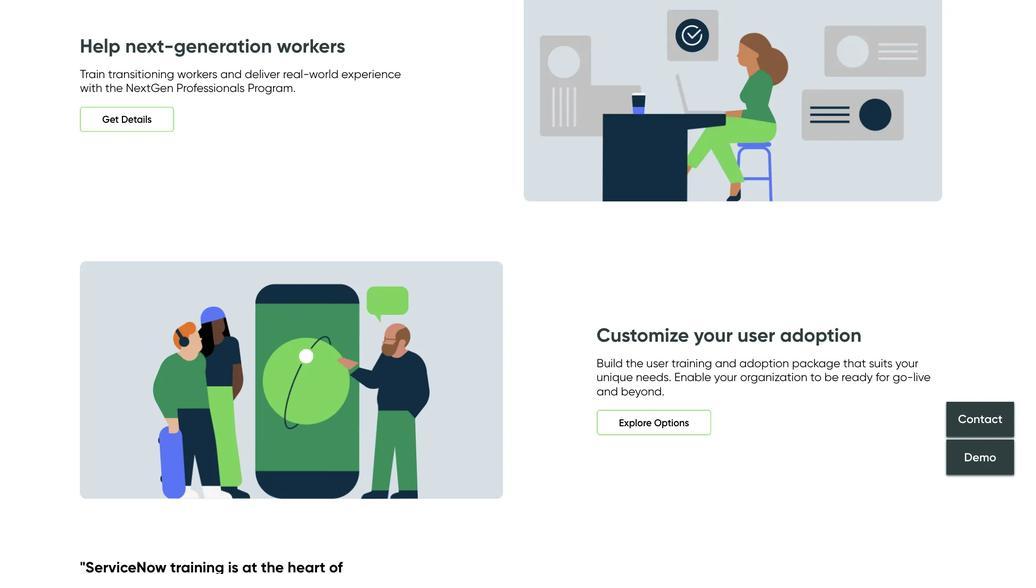 Task type: describe. For each thing, give the bounding box(es) containing it.
explore
[[619, 417, 652, 429]]

live
[[913, 370, 931, 384]]

real-
[[283, 67, 309, 81]]

0 vertical spatial adoption
[[780, 323, 862, 347]]

user for your
[[738, 323, 775, 347]]

the inside train transitioning workers and deliver real-world experience with the nextgen professionals program.
[[105, 81, 123, 95]]

ready
[[842, 370, 873, 384]]

generation
[[174, 34, 272, 58]]

help next-generation workers
[[80, 34, 345, 58]]

explore options link
[[597, 410, 711, 436]]

to
[[810, 370, 822, 384]]

contact
[[958, 412, 1003, 427]]

build
[[597, 356, 623, 370]]

customize your user adoption
[[597, 323, 862, 347]]

nextgen
[[126, 81, 173, 95]]

adoption inside build the user training and adoption package that suits your unique needs. enable your organization to be ready for go-live and beyond.
[[739, 356, 789, 370]]

train transitioning workers and deliver real-world experience with the nextgen professionals program.
[[80, 67, 401, 95]]

training
[[672, 356, 712, 370]]

get details link
[[80, 107, 174, 132]]

demo link
[[946, 440, 1014, 475]]

world
[[309, 67, 338, 81]]

and inside train transitioning workers and deliver real-world experience with the nextgen professionals program.
[[220, 67, 242, 81]]

build the user training and adoption package that suits your unique needs. enable your organization to be ready for go-live and beyond.
[[597, 356, 931, 399]]

package
[[792, 356, 840, 370]]

options
[[654, 417, 689, 429]]

the inside build the user training and adoption package that suits your unique needs. enable your organization to be ready for go-live and beyond.
[[626, 356, 644, 370]]

experience
[[341, 67, 401, 81]]

beyond.
[[621, 384, 665, 399]]

deliver
[[245, 67, 280, 81]]

1 horizontal spatial and
[[597, 384, 618, 399]]

that
[[843, 356, 866, 370]]



Task type: vqa. For each thing, say whether or not it's contained in the screenshot.
experience at top left
yes



Task type: locate. For each thing, give the bounding box(es) containing it.
2 vertical spatial and
[[597, 384, 618, 399]]

your up training
[[694, 323, 733, 347]]

for
[[876, 370, 890, 384]]

your right suits on the bottom of the page
[[895, 356, 919, 370]]

enable
[[674, 370, 711, 384]]

user inside build the user training and adoption package that suits your unique needs. enable your organization to be ready for go-live and beyond.
[[646, 356, 669, 370]]

workers
[[277, 34, 345, 58], [177, 67, 217, 81]]

the
[[105, 81, 123, 95], [626, 356, 644, 370]]

2 horizontal spatial and
[[715, 356, 736, 370]]

0 vertical spatial user
[[738, 323, 775, 347]]

1 horizontal spatial the
[[626, 356, 644, 370]]

user for the
[[646, 356, 669, 370]]

be
[[824, 370, 839, 384]]

customize
[[597, 323, 689, 347]]

the right build
[[626, 356, 644, 370]]

user
[[738, 323, 775, 347], [646, 356, 669, 370]]

0 horizontal spatial user
[[646, 356, 669, 370]]

1 vertical spatial and
[[715, 356, 736, 370]]

0 vertical spatial and
[[220, 67, 242, 81]]

with
[[80, 81, 102, 95]]

transitioning
[[108, 67, 174, 81]]

contact link
[[946, 402, 1014, 438]]

1 horizontal spatial workers
[[277, 34, 345, 58]]

your right the 'enable'
[[714, 370, 737, 384]]

professionals
[[176, 81, 245, 95]]

1 vertical spatial the
[[626, 356, 644, 370]]

demo
[[964, 451, 996, 465]]

adoption down customize your user adoption
[[739, 356, 789, 370]]

adoption
[[780, 323, 862, 347], [739, 356, 789, 370]]

and down customize your user adoption
[[715, 356, 736, 370]]

and down build
[[597, 384, 618, 399]]

1 vertical spatial adoption
[[739, 356, 789, 370]]

program.
[[248, 81, 296, 95]]

the right with
[[105, 81, 123, 95]]

0 horizontal spatial and
[[220, 67, 242, 81]]

suits
[[869, 356, 893, 370]]

train
[[80, 67, 105, 81]]

user up build the user training and adoption package that suits your unique needs. enable your organization to be ready for go-live and beyond.
[[738, 323, 775, 347]]

explore options
[[619, 417, 689, 429]]

needs.
[[636, 370, 671, 384]]

0 vertical spatial workers
[[277, 34, 345, 58]]

unique
[[597, 370, 633, 384]]

and
[[220, 67, 242, 81], [715, 356, 736, 370], [597, 384, 618, 399]]

go-
[[893, 370, 913, 384]]

workers up world
[[277, 34, 345, 58]]

help
[[80, 34, 120, 58]]

organization
[[740, 370, 807, 384]]

get
[[102, 114, 119, 125]]

1 horizontal spatial user
[[738, 323, 775, 347]]

workers down help next-generation workers
[[177, 67, 217, 81]]

details
[[121, 114, 152, 125]]

and down generation
[[220, 67, 242, 81]]

your
[[694, 323, 733, 347], [895, 356, 919, 370], [714, 370, 737, 384]]

0 horizontal spatial workers
[[177, 67, 217, 81]]

workers inside train transitioning workers and deliver real-world experience with the nextgen professionals program.
[[177, 67, 217, 81]]

0 vertical spatial the
[[105, 81, 123, 95]]

adoption up package
[[780, 323, 862, 347]]

get details
[[102, 114, 152, 125]]

1 vertical spatial user
[[646, 356, 669, 370]]

1 vertical spatial workers
[[177, 67, 217, 81]]

next-
[[125, 34, 174, 58]]

0 horizontal spatial the
[[105, 81, 123, 95]]

user down customize
[[646, 356, 669, 370]]



